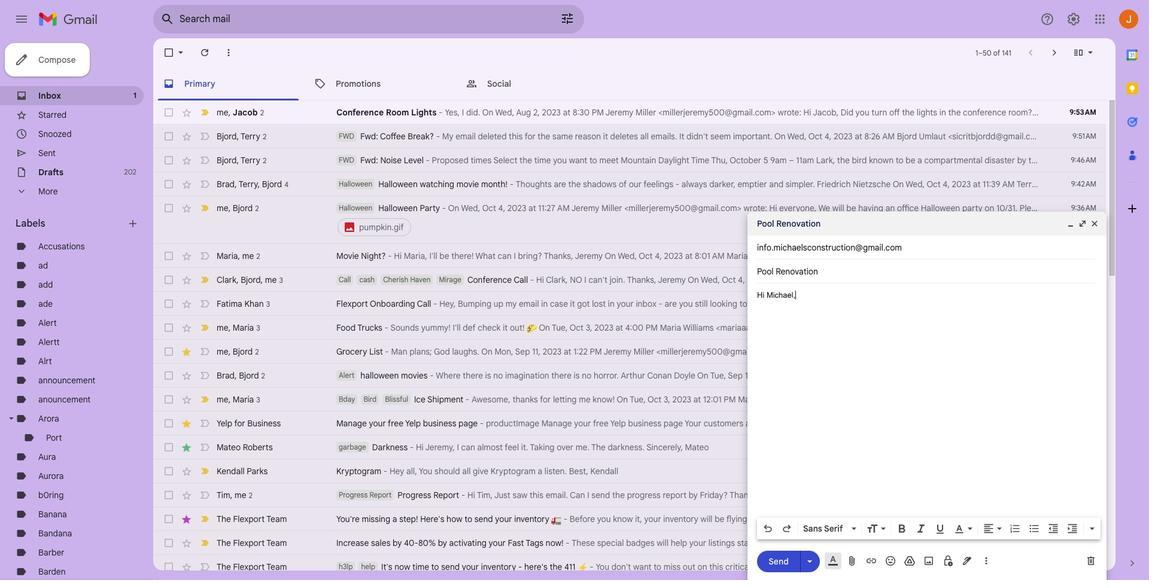 Task type: locate. For each thing, give the bounding box(es) containing it.
0 horizontal spatial no
[[494, 371, 503, 381]]

1 horizontal spatial halloween
[[1099, 371, 1137, 381]]

1 for 1 50 of 141
[[976, 48, 979, 57]]

fwd inside fwd fwd: noise level - proposed times select the time you want to meet mountain daylight time thu, october 5 9am – 11am lark, the bird known to be a compartmental disaster by the fda, has made off with the a
[[339, 156, 355, 165]]

what right found
[[996, 299, 1015, 310]]

are right thoughts
[[554, 179, 567, 190]]

wrote: left no
[[963, 275, 986, 286]]

0 horizontal spatial you
[[419, 467, 433, 477]]

None checkbox
[[163, 107, 175, 119], [163, 131, 175, 143], [163, 178, 175, 190], [163, 298, 175, 310], [163, 322, 175, 334], [163, 370, 175, 382], [163, 466, 175, 478], [163, 490, 175, 502], [163, 107, 175, 119], [163, 131, 175, 143], [163, 178, 175, 190], [163, 298, 175, 310], [163, 322, 175, 334], [163, 370, 175, 382], [163, 466, 175, 478], [163, 490, 175, 502]]

party
[[963, 203, 983, 214]]

2 up business
[[261, 372, 265, 381]]

was
[[1044, 275, 1059, 286]]

terry for fwd: coffee break?
[[241, 131, 260, 142]]

your left shi
[[1121, 514, 1138, 525]]

2 fwd: from the top
[[360, 155, 378, 166]]

more send options image
[[804, 556, 816, 568]]

2 halloween from the left
[[1099, 371, 1137, 381]]

2 horizontal spatial time
[[1007, 562, 1024, 573]]

0 horizontal spatial everyone,
[[780, 203, 817, 214]]

0 vertical spatial <mariaaawilliams@gmail.com>
[[783, 251, 899, 262]]

horror.
[[594, 371, 619, 381]]

0 horizontal spatial there
[[463, 371, 483, 381]]

a left friendly
[[1033, 251, 1037, 262]]

cell for eighth 'row' from the bottom of the main content containing primary
[[1064, 394, 1107, 406]]

alert inside labels navigation
[[38, 318, 57, 329]]

let
[[1113, 299, 1122, 310]]

10 row from the top
[[153, 340, 1107, 364]]

0 horizontal spatial our
[[629, 179, 642, 190]]

friedrich
[[818, 179, 851, 190]]

older image
[[1049, 47, 1061, 59]]

thanks
[[513, 395, 538, 405], [1109, 395, 1135, 405]]

tim
[[217, 490, 230, 501], [911, 490, 924, 501]]

cell for 'row' containing fatima khan
[[1064, 298, 1107, 310]]

0 horizontal spatial manage
[[337, 419, 367, 429]]

2 it's from the left
[[994, 562, 1005, 573]]

these
[[572, 538, 595, 549]]

1 horizontal spatial 1
[[976, 48, 979, 57]]

9 row from the top
[[153, 316, 1123, 340]]

lost
[[592, 299, 606, 310]]

1 it's from the left
[[381, 562, 393, 573]]

will down friday?
[[701, 514, 713, 525]]

None checkbox
[[163, 47, 175, 59], [163, 155, 175, 166], [163, 202, 175, 214], [163, 250, 175, 262], [163, 274, 175, 286], [163, 346, 175, 358], [163, 394, 175, 406], [163, 418, 175, 430], [163, 442, 175, 454], [163, 514, 175, 526], [163, 538, 175, 550], [163, 562, 175, 574], [163, 47, 175, 59], [163, 155, 175, 166], [163, 202, 175, 214], [163, 250, 175, 262], [163, 274, 175, 286], [163, 346, 175, 358], [163, 394, 175, 406], [163, 418, 175, 430], [163, 442, 175, 454], [163, 514, 175, 526], [163, 538, 175, 550], [163, 562, 175, 574]]

tue, down arthur
[[630, 395, 646, 405]]

there up letting
[[552, 371, 572, 381]]

the right select
[[520, 155, 532, 166]]

me , maria 3 down fatima khan 3
[[217, 322, 260, 333]]

2 fwd from the top
[[339, 156, 355, 165]]

<mariaaawilliams@gmail.com> down improve
[[716, 323, 832, 334]]

the flexport team for you're missing a step! here's how to send your inventory
[[217, 514, 287, 525]]

darkness
[[372, 443, 408, 453]]

fwd
[[339, 132, 355, 141], [339, 156, 355, 165]]

1 mateo from the left
[[217, 443, 241, 453]]

did
[[841, 107, 854, 118]]

1 horizontal spatial looking
[[1053, 299, 1081, 310]]

1 horizontal spatial will
[[701, 514, 713, 525]]

0 vertical spatial email
[[456, 131, 476, 142]]

2 horizontal spatial tue,
[[711, 371, 727, 381]]

1 horizontal spatial page
[[664, 419, 683, 429]]

row containing maria
[[153, 244, 1118, 268]]

cell for 11th 'row' from the top
[[1064, 370, 1107, 382]]

bjord , terry 2 for fwd: noise level
[[217, 155, 267, 166]]

i
[[462, 107, 464, 118], [514, 251, 516, 262], [585, 275, 587, 286], [908, 323, 910, 334], [457, 443, 459, 453], [588, 490, 590, 501]]

1 vertical spatial there,
[[905, 562, 927, 573]]

2 looking from the left
[[1053, 299, 1081, 310]]

a right us in the bottom right of the page
[[887, 562, 893, 573]]

row down inbox
[[153, 316, 1123, 340]]

3 yelp from the left
[[611, 419, 626, 429]]

main content
[[153, 38, 1150, 581]]

2 vertical spatial this
[[710, 562, 724, 573]]

there, for don't
[[1016, 514, 1038, 525]]

miller for 8:30
[[636, 107, 657, 118]]

alert for alert
[[38, 318, 57, 329]]

connect
[[822, 419, 854, 429]]

everyone, up renovation
[[780, 203, 817, 214]]

0 vertical spatial the flexport team
[[217, 514, 287, 525]]

don't
[[1040, 514, 1061, 525]]

0 horizontal spatial just
[[495, 490, 511, 501]]

advanced search options image
[[556, 7, 580, 31]]

2 inside brad , bjord 2
[[261, 372, 265, 381]]

underline ‪(⌘u)‬ image
[[935, 524, 947, 536]]

mateo up kendall parks
[[217, 443, 241, 453]]

2 the flexport team from the top
[[217, 538, 287, 549]]

2 there from the left
[[552, 371, 572, 381]]

terry for halloween watching movie month!
[[239, 179, 258, 190]]

cell
[[337, 202, 1150, 238], [1064, 298, 1107, 310], [1064, 322, 1107, 334], [1064, 346, 1107, 358], [1064, 370, 1107, 382], [1064, 394, 1107, 406], [1064, 418, 1107, 430], [1064, 442, 1107, 454], [1064, 466, 1107, 478], [1064, 490, 1107, 502]]

all left give
[[462, 467, 471, 477]]

0 horizontal spatial send
[[769, 557, 789, 567]]

0 horizontal spatial begin
[[1036, 562, 1057, 573]]

on left yelp.
[[791, 419, 800, 429]]

1 bjord , terry 2 from the top
[[217, 131, 267, 142]]

oct down 'conan'
[[648, 395, 662, 405]]

row containing fatima khan
[[153, 292, 1150, 316]]

of right shadows
[[619, 179, 627, 190]]

6 row from the top
[[153, 244, 1118, 268]]

12:01
[[704, 395, 722, 405]]

formatting options toolbar
[[758, 519, 1101, 540]]

begin right 29
[[1098, 514, 1119, 525]]

announcement link
[[38, 375, 95, 386]]

a left compartmental
[[918, 155, 923, 166]]

<mariaaawilliams@gmail.com> up conference call - hi clark, no i can't join. thanks, jeremy on wed, oct 4, 2023 at 7:56 am bjord umlaut <sicritbjordd@gmail.com> wrote: no grand idea was ever born in a conferenc
[[783, 251, 899, 262]]

2 inside tim , me 2
[[249, 491, 253, 500]]

1 horizontal spatial help
[[671, 538, 688, 549]]

movie
[[457, 179, 479, 190]]

2 kryptogram from the left
[[491, 467, 536, 477]]

me.
[[576, 443, 590, 453]]

0 horizontal spatial with
[[808, 514, 824, 525]]

customers
[[704, 419, 744, 429]]

<millerjeremy500@gmail.com> down always
[[625, 203, 742, 214]]

i'll left def
[[453, 323, 461, 334]]

hey left all,
[[390, 467, 404, 477]]

2 vertical spatial of
[[1039, 395, 1047, 405]]

13 row from the top
[[153, 412, 1107, 436]]

begin down the you've
[[1036, 562, 1057, 573]]

turn
[[872, 107, 888, 118]]

your left fast
[[489, 538, 506, 549]]

halloween inside the halloween halloween watching movie month! - thoughts are the shadows of our feelings - always darker, emptier and simpler. friedrich nietzsche on wed, oct 4, 2023 at 11:39 am terry turtle <terryturtle85@gmail.c
[[339, 180, 373, 189]]

0 vertical spatial begin
[[1098, 514, 1119, 525]]

kendall right best,
[[591, 467, 619, 477]]

1 looking from the left
[[710, 299, 738, 310]]

0 vertical spatial umlaut
[[920, 131, 947, 142]]

5 row from the top
[[153, 196, 1150, 244]]

free
[[388, 419, 404, 429], [593, 419, 609, 429], [978, 419, 994, 429]]

- left yes,
[[439, 107, 443, 118]]

1 vertical spatial with
[[857, 419, 873, 429]]

promotions
[[336, 78, 381, 89]]

1 vertical spatial send
[[475, 514, 493, 525]]

list.
[[921, 347, 934, 358]]

ideas
[[1130, 203, 1150, 214]]

email
[[456, 131, 476, 142], [519, 299, 539, 310]]

great
[[986, 538, 1006, 549]]

bjord , terry 2 for fwd: coffee break?
[[217, 131, 267, 142]]

1 vertical spatial begin
[[1036, 562, 1057, 573]]

cell for 10th 'row' from the bottom of the main content containing primary
[[1064, 346, 1107, 358]]

7 row from the top
[[153, 268, 1150, 292]]

more image
[[223, 47, 235, 59]]

3 team from the top
[[267, 562, 287, 573]]

italic ‪(⌘i)‬ image
[[916, 523, 928, 535]]

0 vertical spatial miller
[[636, 107, 657, 118]]

flexport onboarding call - hey, bumping up my email in case it got lost in your inbox - are you still looking to improve your logistics operations and supply chain? if you found what you were looking for, just let me kno
[[337, 299, 1150, 310]]

am
[[883, 131, 895, 142], [1003, 179, 1015, 190], [558, 203, 570, 214], [713, 251, 725, 262], [796, 275, 809, 286], [896, 490, 909, 501]]

0 horizontal spatial it
[[503, 323, 508, 334]]

brad , terry , bjord 4
[[217, 179, 289, 190]]

row containing tim
[[153, 484, 1150, 508]]

1 halloween from the left
[[361, 371, 399, 381]]

sent
[[38, 148, 56, 159]]

in
[[940, 107, 947, 118], [1100, 275, 1107, 286], [542, 299, 548, 310], [608, 299, 615, 310], [772, 562, 779, 573]]

the left shadows
[[569, 179, 581, 190]]

help up 'miss'
[[671, 538, 688, 549]]

inbox
[[38, 90, 61, 101]]

check
[[478, 323, 501, 334]]

minimize image
[[1067, 219, 1076, 229]]

19 row from the top
[[153, 556, 1150, 580]]

0 vertical spatial help
[[671, 538, 688, 549]]

0 horizontal spatial yelp
[[217, 419, 232, 429]]

how
[[447, 514, 463, 525]]

14 row from the top
[[153, 436, 1107, 460]]

the
[[903, 107, 915, 118], [949, 107, 962, 118], [538, 131, 551, 142], [520, 155, 532, 166], [838, 155, 850, 166], [1029, 155, 1042, 166], [1134, 155, 1146, 166], [569, 179, 581, 190], [1044, 323, 1057, 334], [613, 490, 625, 501], [763, 514, 775, 525], [550, 562, 563, 573]]

2023 down doyle
[[673, 395, 692, 405]]

sun,
[[804, 490, 821, 501]]

0 horizontal spatial help
[[361, 563, 376, 572]]

2 row from the top
[[153, 125, 1148, 149]]

1,
[[839, 490, 844, 501]]

1 horizontal spatial is
[[574, 371, 580, 381]]

a left listen.
[[538, 467, 543, 477]]

row up join.
[[153, 244, 1118, 268]]

manage up garbage
[[337, 419, 367, 429]]

snoozed link
[[38, 129, 72, 140]]

barber
[[38, 548, 64, 559]]

your down activating
[[462, 562, 479, 573]]

off left undo ‪(⌘z)‬ icon in the right bottom of the page
[[750, 514, 760, 525]]

costume
[[1095, 203, 1128, 214]]

has
[[1064, 155, 1077, 166], [1063, 395, 1076, 405]]

labels heading
[[16, 218, 127, 230]]

in right 'born'
[[1100, 275, 1107, 286]]

a left step!
[[393, 514, 397, 525]]

0 horizontal spatial out
[[683, 562, 696, 573]]

wed, down movie
[[461, 203, 481, 214]]

everyone, up subject field
[[943, 251, 981, 262]]

progress
[[398, 490, 432, 501], [339, 491, 368, 500]]

2 vertical spatial on
[[698, 562, 708, 573]]

bird
[[852, 155, 867, 166]]

refresh image
[[199, 47, 211, 59]]

off right 'turn'
[[890, 107, 900, 118]]

2 bjord , terry 2 from the top
[[217, 155, 267, 166]]

cell for 'row' containing tim
[[1064, 490, 1107, 502]]

0 vertical spatial there,
[[1016, 514, 1038, 525]]

row containing yelp for business
[[153, 412, 1107, 436]]

over
[[557, 443, 574, 453]]

alertt
[[38, 337, 60, 348]]

1 vertical spatial tue,
[[711, 371, 727, 381]]

me
[[217, 107, 229, 118], [1112, 131, 1124, 142], [217, 203, 229, 214], [242, 251, 254, 261], [265, 275, 277, 285], [1125, 299, 1136, 310], [217, 322, 229, 333], [217, 346, 229, 357], [856, 347, 868, 358], [217, 394, 229, 405], [579, 395, 591, 405], [235, 490, 246, 501]]

fwd: for fwd: noise level
[[360, 155, 378, 166]]

all left emails.
[[641, 131, 649, 142]]

28
[[1089, 539, 1097, 548]]

submit
[[1048, 203, 1074, 214]]

me , maria 3
[[217, 322, 260, 333], [217, 394, 260, 405]]

1 inside labels navigation
[[133, 91, 137, 100]]

1 vertical spatial on
[[791, 419, 800, 429]]

Message Body text field
[[758, 290, 1098, 515]]

bjord up brad , bjord 2
[[233, 346, 253, 357]]

1 kryptogram from the left
[[337, 467, 382, 477]]

toggle confidential mode image
[[943, 556, 955, 568]]

search mail image
[[157, 8, 178, 30]]

2 no from the left
[[582, 371, 592, 381]]

insert link ‪(⌘k)‬ image
[[866, 556, 878, 568]]

2 me , maria 3 from the top
[[217, 394, 260, 405]]

1 page from the left
[[459, 419, 478, 429]]

grocery
[[889, 347, 919, 358]]

gmail image
[[38, 7, 104, 31]]

1 yelp from the left
[[217, 419, 232, 429]]

15 row from the top
[[153, 460, 1107, 484]]

to down 80% on the bottom of page
[[432, 562, 439, 573]]

2 vertical spatial it
[[503, 323, 508, 334]]

aura
[[38, 452, 56, 463]]

bold ‪(⌘b)‬ image
[[897, 523, 909, 535]]

can
[[498, 251, 512, 262], [461, 443, 475, 453]]

getting
[[781, 562, 808, 573]]

inbox link
[[38, 90, 61, 101]]

taco
[[1058, 323, 1077, 334]]

michael,
[[767, 291, 796, 300]]

- before you know it, your inventory will be flying off the shelves with our delivery times! flexport_reverse_logo@2x hi there, don't forget to begin your shi
[[562, 514, 1150, 525]]

tim down kendall parks
[[217, 490, 230, 501]]

sans serif
[[804, 524, 843, 535]]

be left flying in the right of the page
[[715, 514, 725, 525]]

0 horizontal spatial report
[[370, 491, 392, 500]]

main content containing primary
[[153, 38, 1150, 581]]

hey
[[926, 251, 941, 262], [860, 323, 874, 334], [977, 371, 992, 381], [938, 395, 952, 405], [390, 467, 404, 477]]

numbered list ‪(⌘⇧7)‬ image
[[1010, 523, 1022, 535]]

1 horizontal spatial out
[[761, 538, 774, 549]]

seem
[[711, 131, 731, 142]]

0 vertical spatial now
[[896, 419, 912, 429]]

kendall parks
[[217, 467, 268, 477]]

deletes
[[611, 131, 638, 142]]

me down brad , terry , bjord 4
[[217, 203, 229, 214]]

1 horizontal spatial send
[[835, 347, 854, 358]]

row containing clark
[[153, 268, 1150, 292]]

0 horizontal spatial email
[[456, 131, 476, 142]]

0 horizontal spatial umlaut
[[833, 275, 860, 286]]

2 up brad , terry , bjord 4
[[263, 156, 267, 165]]

miss
[[664, 562, 681, 573]]

2 free from the left
[[593, 419, 609, 429]]

send down the tim,
[[475, 514, 493, 525]]

promotions tab
[[305, 67, 456, 101]]

8 row from the top
[[153, 292, 1150, 316]]

🚛 image
[[552, 516, 562, 526]]

your right the getting
[[810, 562, 827, 573]]

sep 27
[[1075, 563, 1097, 572]]

and down redo ‪(⌘y)‬ image
[[776, 538, 790, 549]]

0 horizontal spatial off
[[750, 514, 760, 525]]

<millerjeremy500@gmail.com> for 1:22
[[657, 347, 774, 358]]

3 down khan
[[257, 324, 260, 333]]

times!
[[873, 514, 896, 525]]

2 yelp from the left
[[405, 419, 421, 429]]

- right now!
[[566, 538, 570, 549]]

at left 8:26
[[855, 131, 863, 142]]

me up clark , bjord , me 3 at the left top of page
[[242, 251, 254, 261]]

1 row from the top
[[153, 101, 1107, 125]]

on right did.
[[483, 107, 494, 118]]

2 horizontal spatial call
[[514, 275, 528, 286]]

cell for 11th 'row' from the bottom
[[1064, 322, 1107, 334]]

tab list
[[1116, 38, 1150, 538], [153, 67, 1116, 101]]

1 the flexport team from the top
[[217, 514, 287, 525]]

0 vertical spatial fwd
[[339, 132, 355, 141]]

support image
[[1041, 12, 1055, 26]]

0 horizontal spatial halloween
[[361, 371, 399, 381]]

row
[[153, 101, 1107, 125], [153, 125, 1148, 149], [153, 149, 1150, 172], [153, 172, 1150, 196], [153, 196, 1150, 244], [153, 244, 1118, 268], [153, 268, 1150, 292], [153, 292, 1150, 316], [153, 316, 1123, 340], [153, 340, 1107, 364], [153, 364, 1150, 388], [153, 388, 1150, 412], [153, 412, 1107, 436], [153, 436, 1107, 460], [153, 460, 1107, 484], [153, 484, 1150, 508], [153, 508, 1150, 532], [153, 532, 1150, 556], [153, 556, 1150, 580]]

inventory
[[515, 514, 550, 525], [664, 514, 699, 525], [481, 562, 516, 573], [829, 562, 864, 573]]

row up deletes
[[153, 101, 1107, 125]]

0 vertical spatial with
[[1116, 155, 1132, 166]]

send right 'terry,'
[[835, 347, 854, 358]]

17 row from the top
[[153, 508, 1150, 532]]

1 horizontal spatial business
[[629, 419, 662, 429]]

with down we've
[[1116, 155, 1132, 166]]

1 horizontal spatial kryptogram
[[491, 467, 536, 477]]

1 horizontal spatial alert
[[339, 371, 355, 380]]

we've
[[1126, 131, 1148, 142]]

1 there from the left
[[463, 371, 483, 381]]

1 horizontal spatial free
[[593, 419, 609, 429]]

cell for 'row' containing yelp for business
[[1064, 418, 1107, 430]]

1:22
[[574, 347, 588, 358]]

1 vertical spatial team
[[267, 538, 287, 549]]

h3lp
[[339, 563, 353, 572]]

Subject field
[[758, 266, 1098, 278]]

the down we've
[[1134, 155, 1146, 166]]

announcement
[[38, 375, 95, 386]]

the right lights
[[949, 107, 962, 118]]

2 page from the left
[[664, 419, 683, 429]]

2 team from the top
[[267, 538, 287, 549]]

1 horizontal spatial just
[[982, 251, 998, 262]]

2 vertical spatial send
[[441, 562, 460, 573]]

it
[[604, 131, 608, 142], [571, 299, 575, 310], [503, 323, 508, 334]]

accusations link
[[38, 241, 85, 252]]

0 vertical spatial bjord , terry 2
[[217, 131, 267, 142]]

<millerjeremy500@gmail.com> for 8:30
[[659, 107, 776, 118]]

discard draft ‪(⌘⇧d)‬ image
[[1086, 556, 1098, 568]]

2 horizontal spatial on
[[985, 203, 995, 214]]

0 horizontal spatial kryptogram
[[337, 467, 382, 477]]

1 is from the left
[[485, 371, 491, 381]]

fwd for fwd: noise level
[[339, 156, 355, 165]]

so
[[1131, 562, 1140, 573]]

1 vertical spatial umlaut
[[833, 275, 860, 286]]

0 horizontal spatial conference
[[337, 107, 384, 118]]

3 inside fatima khan 3
[[266, 300, 270, 309]]

accusations
[[38, 241, 85, 252]]

arthur
[[621, 371, 646, 381]]

7:00
[[877, 490, 895, 501]]

send inside 'row'
[[835, 347, 854, 358]]

this for want
[[710, 562, 724, 573]]

ice
[[1049, 395, 1060, 405]]

what right "guys"
[[1014, 371, 1032, 381]]

0 vertical spatial we
[[819, 203, 831, 214]]

16 row from the top
[[153, 484, 1150, 508]]

idea
[[1026, 275, 1042, 286]]

fwd fwd: coffee break? - my email deleted this for the same reason it deletes all emails. it didn't seem important. on wed, oct 4, 2023 at 8:26 am bjord umlaut <sicritbjordd@gmail.com> wrote: seems to me we've
[[339, 131, 1148, 142]]

sep 28
[[1075, 539, 1097, 548]]

to right known
[[896, 155, 904, 166]]

8:26
[[865, 131, 881, 142]]

1 horizontal spatial want
[[634, 562, 652, 573]]

wed, up –
[[788, 131, 807, 142]]

1 horizontal spatial there,
[[1016, 514, 1038, 525]]

i left bring?
[[514, 251, 516, 262]]

insert files using drive image
[[904, 556, 916, 568]]

insert emoji ‪(⌘⇧2)‬ image
[[885, 556, 897, 568]]

hi inside text box
[[758, 291, 765, 300]]

2 business from the left
[[629, 419, 662, 429]]

1 team from the top
[[267, 514, 287, 525]]

2 vertical spatial <mariaaawilliams@gmail.com>
[[795, 395, 910, 405]]

by right report
[[689, 490, 698, 501]]

fwd inside fwd fwd: coffee break? - my email deleted this for the same reason it deletes all emails. it didn't seem important. on wed, oct 4, 2023 at 8:26 am bjord umlaut <sicritbjordd@gmail.com> wrote: seems to me we've
[[339, 132, 355, 141]]

kryptogram down garbage
[[337, 467, 382, 477]]

3 right khan
[[266, 300, 270, 309]]

sep for sep 29
[[1075, 515, 1087, 524]]

2 inside 'me , jacob 2'
[[260, 108, 264, 117]]

progress inside progress report progress report - hi tim, just saw this email. can i send the progress report by friday? thanks, jeremy on sun, oct 1, 2023 at 7:00 am tim burton <timburton1006@gmail.com> wrote: hello jeremy, j
[[339, 491, 368, 500]]

williams up already
[[762, 395, 792, 405]]

3,
[[586, 323, 593, 334], [664, 395, 671, 405]]

1 horizontal spatial you
[[596, 562, 610, 573]]

1 vertical spatial you
[[596, 562, 610, 573]]

kno
[[1139, 299, 1150, 310]]

miller
[[636, 107, 657, 118], [602, 203, 623, 214], [634, 347, 655, 358]]

on right party
[[985, 203, 995, 214]]

blissful
[[385, 395, 408, 404]]

barber link
[[38, 548, 64, 559]]

12 row from the top
[[153, 388, 1150, 412]]

0 vertical spatial will
[[833, 203, 845, 214]]

me , bjord 2 up brad , bjord 2
[[217, 346, 259, 357]]

at
[[563, 107, 571, 118], [855, 131, 863, 142], [974, 179, 981, 190], [529, 203, 536, 214], [686, 251, 693, 262], [769, 275, 776, 286], [616, 323, 624, 334], [564, 347, 572, 358], [778, 371, 786, 381], [694, 395, 702, 405], [867, 490, 875, 501]]

insert photo image
[[923, 556, 935, 568]]

0 vertical spatial williams
[[750, 251, 781, 262]]

alert for alert halloween movies - where there is no imagination there is no horror. arthur conan doyle on tue, sep 12, 2023 at 2:50 pm brad klo <klobrad84@gmail.com> wrote: hey guys what are your favorite halloween mo
[[339, 371, 355, 380]]

mateo roberts
[[217, 443, 273, 453]]

fwd left coffee
[[339, 132, 355, 141]]

1 horizontal spatial send
[[475, 514, 493, 525]]

row up mountain
[[153, 125, 1148, 149]]

alert inside alert halloween movies - where there is no imagination there is no horror. arthur conan doyle on tue, sep 12, 2023 at 2:50 pm brad klo <klobrad84@gmail.com> wrote: hey guys what are your favorite halloween mo
[[339, 371, 355, 380]]

labels navigation
[[0, 38, 153, 581]]

<sicritbjordd@gmail.com> up disaster at right
[[949, 131, 1047, 142]]

business down shipment
[[423, 419, 457, 429]]

halloween inside halloween halloween party - on wed, oct 4, 2023 at 11:27 am jeremy miller <millerjeremy500@gmail.com> wrote: hi everyone, we will be having an office halloween party on 10/31. please submit your costume ideas
[[339, 204, 373, 213]]

row down progress
[[153, 508, 1150, 532]]

activating
[[450, 538, 487, 549]]

wrote: left the 9:51 am
[[1049, 131, 1073, 142]]

team for increase sales by 40-80% by activating your fast tags now!
[[267, 538, 287, 549]]

1 vertical spatial everyone,
[[943, 251, 981, 262]]

call down bring?
[[514, 275, 528, 286]]

None search field
[[153, 5, 585, 34]]

labels
[[16, 218, 45, 230]]

1 horizontal spatial kendall
[[591, 467, 619, 477]]

1 fwd: from the top
[[360, 131, 378, 142]]

a left conferenc
[[1109, 275, 1113, 286]]

redo ‪(⌘y)‬ image
[[782, 523, 794, 535]]

2 vertical spatial <millerjeremy500@gmail.com>
[[657, 347, 774, 358]]

your down 7:56
[[782, 299, 799, 310]]

2 mateo from the left
[[685, 443, 709, 453]]

1 fwd from the top
[[339, 132, 355, 141]]

0 horizontal spatial send
[[441, 562, 460, 573]]

2 me , bjord 2 from the top
[[217, 346, 259, 357]]

report down should
[[434, 490, 460, 501]]

miller inside cell
[[602, 203, 623, 214]]

for left business
[[234, 419, 245, 429]]

noise
[[381, 155, 402, 166]]

jeremy up can't on the right top
[[575, 251, 603, 262]]

- left my
[[436, 131, 440, 142]]

in right lights
[[940, 107, 947, 118]]

indent more ‪(⌘])‬ image
[[1067, 523, 1079, 535]]



Task type: vqa. For each thing, say whether or not it's contained in the screenshot.
topmost DAY!
no



Task type: describe. For each thing, give the bounding box(es) containing it.
2 inside 'maria , me 2'
[[257, 252, 260, 261]]

sep for sep 27
[[1075, 563, 1088, 572]]

10/31.
[[997, 203, 1018, 214]]

1 vertical spatial all
[[462, 467, 471, 477]]

settings image
[[1067, 12, 1082, 26]]

i left personally
[[908, 323, 910, 334]]

- right the night?
[[388, 251, 392, 262]]

1 no from the left
[[494, 371, 503, 381]]

terry,
[[812, 347, 833, 358]]

me down brad , bjord 2
[[217, 394, 229, 405]]

11am
[[797, 155, 815, 166]]

bulleted list ‪(⌘⇧8)‬ image
[[1029, 523, 1041, 535]]

wed, up "office"
[[906, 179, 925, 190]]

lark,
[[817, 155, 836, 166]]

0 vertical spatial and
[[770, 179, 784, 190]]

arrived,
[[1078, 395, 1107, 405]]

shi
[[1140, 514, 1150, 525]]

<terryturtle85@gmail.c
[[1063, 179, 1150, 190]]

2023 left 8:01
[[664, 251, 683, 262]]

barden link
[[38, 567, 66, 578]]

primary tab
[[153, 67, 304, 101]]

grocery
[[337, 347, 367, 358]]

aurora
[[38, 471, 64, 482]]

1 vertical spatial has
[[1063, 395, 1076, 405]]

9:46 am
[[1072, 156, 1097, 165]]

pm right 12:01
[[724, 395, 736, 405]]

0 vertical spatial our
[[629, 179, 642, 190]]

fwd fwd: noise level - proposed times select the time you want to meet mountain daylight time thu, october 5 9am – 11am lark, the bird known to be a compartmental disaster by the fda, has made off with the a
[[339, 155, 1150, 166]]

at left 8:01
[[686, 251, 693, 262]]

conference for conference call - hi clark, no i can't join. thanks, jeremy on wed, oct 4, 2023 at 7:56 am bjord umlaut <sicritbjordd@gmail.com> wrote: no grand idea was ever born in a conferenc
[[468, 275, 512, 286]]

1 horizontal spatial on
[[791, 419, 800, 429]]

ade
[[38, 299, 53, 310]]

team for you're missing a step! here's how to send your inventory
[[267, 514, 287, 525]]

got
[[578, 299, 590, 310]]

fwd: for fwd: coffee break?
[[360, 131, 378, 142]]

1 vertical spatial this
[[530, 490, 544, 501]]

god
[[434, 347, 450, 358]]

sep for sep 28
[[1075, 539, 1088, 548]]

wed, up join.
[[618, 251, 637, 262]]

2 vertical spatial and
[[776, 538, 790, 549]]

toggle split pane mode image
[[1073, 47, 1085, 59]]

411
[[565, 562, 576, 573]]

1 horizontal spatial i'll
[[453, 323, 461, 334]]

row containing kendall parks
[[153, 460, 1107, 484]]

main menu image
[[14, 12, 29, 26]]

18 row from the top
[[153, 532, 1150, 556]]

serif
[[825, 524, 843, 535]]

0 horizontal spatial time
[[413, 562, 429, 573]]

wrote: up pool
[[744, 203, 768, 214]]

the left "fda,"
[[1029, 155, 1042, 166]]

your left listings
[[690, 538, 707, 549]]

am right 8:26
[[883, 131, 895, 142]]

at left 7:00
[[867, 490, 875, 501]]

there, for congratulations!
[[905, 562, 927, 573]]

born
[[1080, 275, 1098, 286]]

1 vertical spatial <mariaaawilliams@gmail.com>
[[716, 323, 832, 334]]

bjord right clark
[[241, 275, 261, 285]]

j
[[1146, 490, 1150, 501]]

1 horizontal spatial progress
[[398, 490, 432, 501]]

am right 11:27
[[558, 203, 570, 214]]

it's now time to send your inventory - here's the 411
[[381, 562, 578, 573]]

list
[[370, 347, 383, 358]]

you're
[[337, 514, 360, 525]]

2023 down did
[[834, 131, 853, 142]]

202
[[124, 168, 137, 177]]

this for break?
[[509, 131, 523, 142]]

ad
[[38, 261, 48, 271]]

forget
[[1062, 514, 1086, 525]]

3 the flexport team from the top
[[217, 562, 287, 573]]

on up an
[[893, 179, 904, 190]]

zone
[[1079, 323, 1098, 334]]

0 vertical spatial 3,
[[586, 323, 593, 334]]

deleted
[[478, 131, 507, 142]]

hi michael,
[[758, 291, 796, 300]]

attach files image
[[847, 556, 859, 568]]

0 horizontal spatial tim
[[217, 490, 230, 501]]

garbage darkness - hi jeremy, i can almost feel it. taking over me. the darkness. sincerely, mateo
[[339, 443, 709, 453]]

cherish haven
[[383, 275, 431, 284]]

0 vertical spatial just
[[982, 251, 998, 262]]

1 horizontal spatial everyone,
[[943, 251, 981, 262]]

love
[[953, 323, 969, 334]]

at left 4:00
[[616, 323, 624, 334]]

Search mail text field
[[180, 13, 527, 25]]

them
[[875, 419, 894, 429]]

0 vertical spatial it
[[604, 131, 608, 142]]

friendly
[[1039, 251, 1068, 262]]

you right "if"
[[956, 299, 970, 310]]

room
[[386, 107, 409, 118]]

on right know!
[[617, 395, 628, 405]]

have
[[966, 538, 984, 549]]

0 vertical spatial has
[[1064, 155, 1077, 166]]

movies
[[401, 371, 428, 381]]

brad , bjord 2
[[217, 370, 265, 381]]

social tab
[[456, 67, 607, 101]]

1 vertical spatial want
[[634, 562, 652, 573]]

ever
[[1061, 275, 1078, 286]]

to right seems
[[1103, 131, 1110, 142]]

2023 right 12,
[[757, 371, 776, 381]]

oct down month! on the top
[[482, 203, 496, 214]]

fwd for fwd: coffee break?
[[339, 132, 355, 141]]

terry left the turtle
[[1017, 179, 1037, 190]]

1 manage from the left
[[337, 419, 367, 429]]

brad for terry
[[217, 179, 235, 190]]

us
[[876, 562, 885, 573]]

wrote: up subject field
[[901, 251, 924, 262]]

2 vertical spatial williams
[[762, 395, 792, 405]]

me left we've
[[1112, 131, 1124, 142]]

to left 'miss'
[[654, 562, 662, 573]]

0 vertical spatial send
[[592, 490, 611, 501]]

0 vertical spatial everyone,
[[780, 203, 817, 214]]

oct down movie night? - hi maria, i'll be there! what can i bring? thanks, jeremy on wed, oct 4, 2023 at 8:01 am maria williams <mariaaawilliams@gmail.com> wrote: hey everyone, just sending a friendly invitation for
[[722, 275, 736, 286]]

- right trucks
[[385, 323, 389, 334]]

by left 40- on the left of page
[[393, 538, 402, 549]]

on up 9am
[[775, 131, 786, 142]]

row containing mateo roberts
[[153, 436, 1107, 460]]

0 vertical spatial can
[[498, 251, 512, 262]]

send inside 'button'
[[769, 557, 789, 567]]

hey down operations
[[860, 323, 874, 334]]

1 vertical spatial now
[[395, 562, 411, 573]]

in left case
[[542, 299, 548, 310]]

maria down 12,
[[739, 395, 760, 405]]

jeremy, up the claiming
[[954, 395, 984, 405]]

2 is from the left
[[574, 371, 580, 381]]

1 vertical spatial williams
[[683, 323, 714, 334]]

1 free from the left
[[388, 419, 404, 429]]

compartmental
[[925, 155, 983, 166]]

1 vertical spatial and
[[878, 299, 892, 310]]

1 vertical spatial <millerjeremy500@gmail.com>
[[625, 203, 742, 214]]

jeremy, up should
[[426, 443, 455, 453]]

0 vertical spatial what
[[996, 299, 1015, 310]]

fda,
[[1044, 155, 1062, 166]]

1 me , maria 3 from the top
[[217, 322, 260, 333]]

0 horizontal spatial will
[[657, 538, 669, 549]]

bjord up logistics
[[811, 275, 831, 286]]

your down bird
[[369, 419, 386, 429]]

- left hey,
[[434, 299, 438, 310]]

now!
[[546, 538, 564, 549]]

0 vertical spatial of
[[994, 48, 1001, 57]]

oct left 1,
[[823, 490, 836, 501]]

2 horizontal spatial off
[[1103, 155, 1114, 166]]

hi left maria,
[[394, 251, 402, 262]]

2 thanks from the left
[[1109, 395, 1135, 405]]

hey left "guys"
[[977, 371, 992, 381]]

2 vertical spatial tue,
[[630, 395, 646, 405]]

0 vertical spatial out
[[761, 538, 774, 549]]

1 kendall from the left
[[217, 467, 245, 477]]

claiming
[[926, 419, 957, 429]]

i up should
[[457, 443, 459, 453]]

1 vertical spatial will
[[701, 514, 713, 525]]

always
[[682, 179, 708, 190]]

clark,
[[546, 275, 568, 286]]

more formatting options image
[[1087, 523, 1099, 535]]

insert signature image
[[962, 556, 974, 568]]

there!
[[452, 251, 474, 262]]

to left meet
[[590, 155, 598, 166]]

3 row from the top
[[153, 149, 1150, 172]]

your up pop out icon
[[1076, 203, 1093, 214]]

2 manage from the left
[[542, 419, 572, 429]]

0 horizontal spatial can
[[461, 443, 475, 453]]

cherish
[[383, 275, 409, 284]]

tab list containing primary
[[153, 67, 1116, 101]]

indent less ‪(⌘[)‬ image
[[1048, 523, 1060, 535]]

1 vertical spatial help
[[361, 563, 376, 572]]

me left know!
[[579, 395, 591, 405]]

cell for 'row' containing kendall parks
[[1064, 466, 1107, 478]]

by right disaster at right
[[1018, 155, 1027, 166]]

1 vertical spatial just
[[495, 490, 511, 501]]

1 horizontal spatial tim
[[911, 490, 924, 501]]

0 vertical spatial <sicritbjordd@gmail.com>
[[949, 131, 1047, 142]]

- left here's
[[519, 562, 522, 573]]

1 thanks from the left
[[513, 395, 538, 405]]

4, left 8:01
[[655, 251, 662, 262]]

it,
[[635, 514, 643, 525]]

on left sun,
[[791, 490, 802, 501]]

yummy!
[[421, 323, 451, 334]]

more options image
[[983, 556, 991, 568]]

the left redo ‪(⌘y)‬ image
[[763, 514, 775, 525]]

sep left 12,
[[728, 371, 743, 381]]

we inside cell
[[819, 203, 831, 214]]

bjord up yelp for business
[[239, 370, 259, 381]]

1 for 1
[[133, 91, 137, 100]]

undo ‪(⌘z)‬ image
[[762, 523, 774, 535]]

1 vertical spatial it
[[571, 299, 575, 310]]

alert halloween movies - where there is no imagination there is no horror. arthur conan doyle on tue, sep 12, 2023 at 2:50 pm brad klo <klobrad84@gmail.com> wrote: hey guys what are your favorite halloween mo
[[339, 371, 1150, 381]]

report inside progress report progress report - hi tim, just saw this email. can i send the progress report by friday? thanks, jeremy on sun, oct 1, 2023 at 7:00 am tim burton <timburton1006@gmail.com> wrote: hello jeremy, j
[[370, 491, 392, 500]]

1 vertical spatial <sicritbjordd@gmail.com>
[[862, 275, 961, 286]]

conference for conference room lights - yes, i did. on wed, aug 2, 2023 at 8:30 pm jeremy miller <millerjeremy500@gmail.com> wrote: hi jacob, did you turn off the lights in the conference room? regards, jeremy
[[337, 107, 384, 118]]

on right party
[[448, 203, 460, 214]]

1 horizontal spatial with
[[857, 419, 873, 429]]

1 horizontal spatial all
[[641, 131, 649, 142]]

maria down brad , bjord 2
[[233, 394, 254, 405]]

cell containing halloween party
[[337, 202, 1150, 238]]

daylight
[[659, 155, 690, 166]]

case
[[550, 299, 568, 310]]

0 horizontal spatial of
[[619, 179, 627, 190]]

⚡ image
[[578, 563, 588, 574]]

1 horizontal spatial we
[[952, 538, 964, 549]]

cell for 'row' containing mateo roberts
[[1064, 442, 1107, 454]]

hi down <timburton1006@gmail.com>
[[1006, 514, 1014, 525]]

🌮 image
[[527, 324, 537, 334]]

0 vertical spatial on
[[985, 203, 995, 214]]

bring?
[[518, 251, 542, 262]]

3 inside clark , bjord , me 3
[[279, 276, 283, 285]]

klo
[[842, 371, 854, 381]]

thanks, left jer
[[936, 347, 966, 358]]

1 vertical spatial out
[[683, 562, 696, 573]]

1 vertical spatial a
[[887, 562, 893, 573]]

11 row from the top
[[153, 364, 1150, 388]]

b0ring
[[38, 490, 64, 501]]

1 horizontal spatial report
[[434, 490, 460, 501]]

oct up "1:22"
[[570, 323, 584, 334]]

0 vertical spatial i'll
[[430, 251, 438, 262]]

sans serif option
[[801, 523, 850, 535]]

know!
[[593, 395, 615, 405]]

on right doyle
[[698, 371, 709, 381]]

9:51 am
[[1073, 132, 1097, 141]]

a up ideas
[[1149, 155, 1150, 166]]

0 horizontal spatial call
[[339, 275, 351, 284]]

congratulations!
[[929, 562, 992, 573]]

2023 right 11,
[[543, 347, 562, 358]]

inventory left insert link ‪(⌘k)‬ image
[[829, 562, 864, 573]]

1 horizontal spatial email
[[519, 299, 539, 310]]

close image
[[1091, 219, 1100, 229]]

doyle
[[674, 371, 696, 381]]

0 vertical spatial you
[[419, 467, 433, 477]]

emails.
[[651, 131, 678, 142]]

anouncement
[[38, 395, 91, 405]]

you're missing a step! here's how to send your inventory
[[337, 514, 552, 525]]

conference
[[964, 107, 1007, 118]]

1 me , bjord 2 from the top
[[217, 203, 259, 214]]

1 horizontal spatial time
[[535, 155, 551, 166]]

the left lights
[[903, 107, 915, 118]]

hey up the claiming
[[938, 395, 952, 405]]

watching
[[420, 179, 455, 190]]

bjord up brad , terry , bjord 4
[[217, 155, 237, 166]]

mon,
[[495, 347, 514, 358]]

0 horizontal spatial want
[[569, 155, 588, 166]]

4, up flexport onboarding call - hey, bumping up my email in case it got lost in your inbox - are you still looking to improve your logistics operations and supply chain? if you found what you were looking for, just let me kno
[[738, 275, 745, 286]]

pool renovation dialog
[[748, 212, 1107, 581]]

are right inbox
[[665, 299, 677, 310]]

- up almost
[[480, 419, 484, 429]]

at left 11:27
[[529, 203, 536, 214]]

aurora link
[[38, 471, 64, 482]]

2 down 'me , jacob 2'
[[263, 132, 267, 141]]

am right 11:39
[[1003, 179, 1015, 190]]

maria right 8:01
[[727, 251, 749, 262]]

brad for bjord
[[217, 370, 235, 381]]

2 horizontal spatial with
[[1116, 155, 1132, 166]]

miller for 1:22
[[634, 347, 655, 358]]

sign
[[1019, 419, 1036, 429]]

1 vertical spatial our
[[826, 514, 839, 525]]

2 up brad , bjord 2
[[255, 348, 259, 357]]

your up ice
[[1049, 371, 1066, 381]]

badges
[[627, 538, 655, 549]]

–
[[789, 155, 795, 166]]

1 horizontal spatial call
[[417, 299, 432, 310]]

- right list
[[385, 347, 389, 358]]

meet
[[600, 155, 619, 166]]

3 free from the left
[[978, 419, 994, 429]]

4 row from the top
[[153, 172, 1150, 196]]

1 business from the left
[[423, 419, 457, 429]]

1 horizontal spatial off
[[890, 107, 900, 118]]

cash
[[360, 275, 375, 284]]

1 vertical spatial what
[[1014, 371, 1032, 381]]

to right forget on the right bottom of the page
[[1088, 514, 1096, 525]]

the flexport team for increase sales by 40-80% by activating your fast tags now!
[[217, 538, 287, 549]]

jacob,
[[813, 107, 839, 118]]

pop out image
[[1079, 219, 1088, 229]]

0 horizontal spatial a
[[881, 538, 887, 549]]

in right step
[[772, 562, 779, 573]]

4, down compartmental
[[943, 179, 950, 190]]

1 50 of 141
[[976, 48, 1012, 57]]

2 kendall from the left
[[591, 467, 619, 477]]

1 vertical spatial 3,
[[664, 395, 671, 405]]

wrote: down jer
[[951, 371, 975, 381]]

hi left jacob,
[[804, 107, 812, 118]]

7:56
[[778, 275, 794, 286]]

grocery list - man plans; god laughs. on mon, sep 11, 2023 at 1:22 pm jeremy miller <millerjeremy500@gmail.com> wrote: hi terry, send me your grocery list. thanks, jer
[[337, 347, 979, 358]]

almost
[[478, 443, 503, 453]]

pm right 4:00
[[646, 323, 658, 334]]

hi left clark,
[[537, 275, 544, 286]]

40-
[[404, 538, 419, 549]]

your right it,
[[645, 514, 662, 525]]

be right known
[[906, 155, 916, 166]]

- left the 'where'
[[430, 371, 434, 381]]

for right invitation
[[1107, 251, 1118, 262]]

- right shipment
[[466, 395, 470, 405]]

me down kendall parks
[[235, 490, 246, 501]]

9:36 am
[[1072, 204, 1097, 213]]

to left improve
[[740, 299, 748, 310]]

bjord down brad , terry , bjord 4
[[233, 203, 253, 214]]

3 up business
[[257, 396, 260, 405]]

bjord down 'me , jacob 2'
[[217, 131, 237, 142]]

0 vertical spatial tue,
[[552, 323, 568, 334]]

add
[[38, 280, 53, 290]]

0 horizontal spatial on
[[698, 562, 708, 573]]

tags
[[526, 538, 544, 549]]

can
[[570, 490, 585, 501]]

before
[[570, 514, 595, 525]]

level
[[404, 155, 424, 166]]

saw
[[513, 490, 528, 501]]

maria up clark
[[217, 251, 238, 261]]

terry for fwd: noise level
[[241, 155, 260, 166]]

2 vertical spatial off
[[750, 514, 760, 525]]



